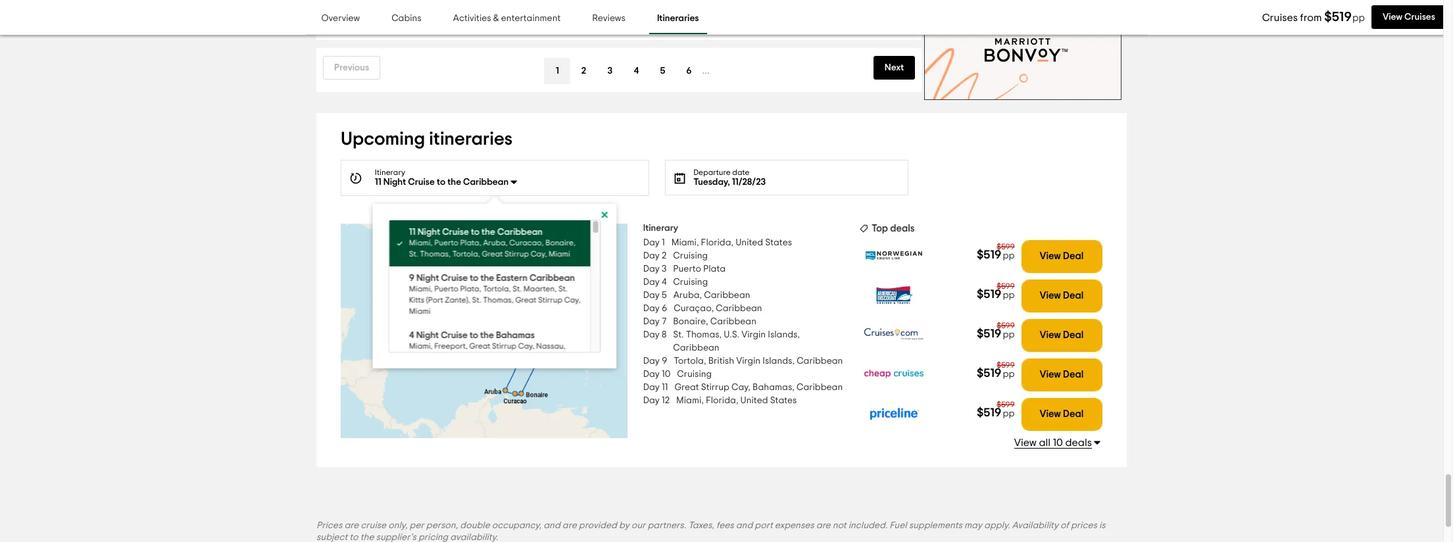 Task type: describe. For each thing, give the bounding box(es) containing it.
from
[[1300, 12, 1322, 23]]

overview link
[[313, 4, 368, 34]]

1 vertical spatial united
[[740, 396, 768, 405]]

cruise for 11 night cruise to the caribbean
[[408, 177, 435, 187]]

only,
[[388, 521, 408, 530]]

next
[[885, 63, 904, 72]]

to for the eastern caribbean
[[470, 273, 478, 283]]

&
[[493, 14, 499, 23]]

tortola, inside itinerary day​​ 1 miami, florida, united states day​​ 2 cruising day​​ 3 puerto plata day​​ 4 cruising day​​ 5 aruba, caribbean day​​ 6 curaçao, caribbean day​​ 7 bonaire, caribbean day​​ 8 st. thomas, u.s. virgin islands, caribbean day​​ 9 tortola, british virgin islands, caribbean day​​ 10 cruising day​​ 11 great stirrup cay, bahamas, caribbean day​​ 12 miami, florida, united states
[[674, 356, 706, 366]]

great inside 4 night cruise to the bahamas miami, freeport, great stirrup cay, nassau, miami
[[469, 342, 490, 350]]

activities & entertainment link
[[445, 4, 569, 34]]

bonaire, inside itinerary day​​ 1 miami, florida, united states day​​ 2 cruising day​​ 3 puerto plata day​​ 4 cruising day​​ 5 aruba, caribbean day​​ 6 curaçao, caribbean day​​ 7 bonaire, caribbean day​​ 8 st. thomas, u.s. virgin islands, caribbean day​​ 9 tortola, british virgin islands, caribbean day​​ 10 cruising day​​ 11 great stirrup cay, bahamas, caribbean day​​ 12 miami, florida, united states
[[673, 317, 708, 326]]

…
[[702, 65, 710, 75]]

4 inside itinerary day​​ 1 miami, florida, united states day​​ 2 cruising day​​ 3 puerto plata day​​ 4 cruising day​​ 5 aruba, caribbean day​​ 6 curaçao, caribbean day​​ 7 bonaire, caribbean day​​ 8 st. thomas, u.s. virgin islands, caribbean day​​ 9 tortola, british virgin islands, caribbean day​​ 10 cruising day​​ 11 great stirrup cay, bahamas, caribbean day​​ 12 miami, florida, united states
[[662, 277, 667, 287]]

expenses
[[775, 521, 814, 530]]

itinerary day​​ 1 miami, florida, united states day​​ 2 cruising day​​ 3 puerto plata day​​ 4 cruising day​​ 5 aruba, caribbean day​​ 6 curaçao, caribbean day​​ 7 bonaire, caribbean day​​ 8 st. thomas, u.s. virgin islands, caribbean day​​ 9 tortola, british virgin islands, caribbean day​​ 10 cruising day​​ 11 great stirrup cay, bahamas, caribbean day​​ 12 miami, florida, united states
[[643, 223, 843, 405]]

aruba, inside itinerary day​​ 1 miami, florida, united states day​​ 2 cruising day​​ 3 puerto plata day​​ 4 cruising day​​ 5 aruba, caribbean day​​ 6 curaçao, caribbean day​​ 7 bonaire, caribbean day​​ 8 st. thomas, u.s. virgin islands, caribbean day​​ 9 tortola, british virgin islands, caribbean day​​ 10 cruising day​​ 11 great stirrup cay, bahamas, caribbean day​​ 12 miami, florida, united states
[[673, 291, 702, 300]]

4 view deal from the top
[[1040, 370, 1084, 380]]

prices
[[316, 521, 342, 530]]

1 vertical spatial islands,
[[763, 356, 795, 366]]

8 day​​ from the top
[[643, 330, 660, 339]]

top deals
[[872, 223, 915, 233]]

4 deal from the top
[[1063, 370, 1084, 380]]

miami, inside 11 night cruise to the caribbean miami, puerto plata, aruba, curacao, bonaire, st. thomas, tortola, great stirrup cay, miami
[[409, 239, 433, 247]]

3 view deal from the top
[[1040, 330, 1084, 340]]

occupancy,
[[492, 521, 541, 530]]

2 are from the left
[[562, 521, 577, 530]]

person,
[[426, 521, 458, 530]]

activities
[[453, 14, 491, 23]]

fuel
[[890, 521, 907, 530]]

departure date tuesday, 11/28/23
[[693, 168, 766, 187]]

cruises from $519 pp
[[1262, 11, 1365, 24]]

caribbean inside 11 night cruise to the caribbean miami, puerto plata, aruba, curacao, bonaire, st. thomas, tortola, great stirrup cay, miami
[[497, 227, 543, 237]]

5 deal from the top
[[1063, 409, 1084, 419]]

tuesday,
[[693, 177, 730, 187]]

9 day​​ from the top
[[643, 356, 660, 366]]

5 inside itinerary day​​ 1 miami, florida, united states day​​ 2 cruising day​​ 3 puerto plata day​​ 4 cruising day​​ 5 aruba, caribbean day​​ 6 curaçao, caribbean day​​ 7 bonaire, caribbean day​​ 8 st. thomas, u.s. virgin islands, caribbean day​​ 9 tortola, british virgin islands, caribbean day​​ 10 cruising day​​ 11 great stirrup cay, bahamas, caribbean day​​ 12 miami, florida, united states
[[662, 291, 667, 300]]

advertisement region
[[924, 0, 1121, 100]]

cruises inside cruises from $519 pp
[[1262, 12, 1298, 23]]

may
[[964, 521, 982, 530]]

helpful
[[348, 22, 374, 29]]

11 inside itinerary day​​ 1 miami, florida, united states day​​ 2 cruising day​​ 3 puerto plata day​​ 4 cruising day​​ 5 aruba, caribbean day​​ 6 curaçao, caribbean day​​ 7 bonaire, caribbean day​​ 8 st. thomas, u.s. virgin islands, caribbean day​​ 9 tortola, british virgin islands, caribbean day​​ 10 cruising day​​ 11 great stirrup cay, bahamas, caribbean day​​ 12 miami, florida, united states
[[662, 383, 668, 392]]

reviews link
[[584, 4, 633, 34]]

freeport,
[[434, 342, 468, 350]]

4 night cruise to the bahamas miami, freeport, great stirrup cay, nassau, miami
[[409, 331, 566, 361]]

cruise for 4 night cruise to the bahamas miami, freeport, great stirrup cay, nassau, miami
[[441, 331, 468, 340]]

st. down eastern
[[513, 285, 522, 293]]

0 vertical spatial united
[[736, 238, 763, 247]]

stirrup inside 9 night cruise to the eastern caribbean miami, puerto plata, tortola, st. maarten, st. kitts (port zante), st. thomas, great stirrup cay, miami
[[538, 296, 562, 304]]

2 inside the '2' link
[[581, 66, 586, 75]]

activities & entertainment
[[453, 14, 561, 23]]

to down upcoming itineraries
[[437, 177, 445, 187]]

the for the caribbean
[[482, 227, 495, 237]]

cay, inside 9 night cruise to the eastern caribbean miami, puerto plata, tortola, st. maarten, st. kitts (port zante), st. thomas, great stirrup cay, miami
[[564, 296, 580, 304]]

to inside "prices are cruise only, per person, double occupancy, and are provided by our partners. taxes, fees and port expenses are not included. fuel supplements may apply. availability of prices is subject to the supplier's pricing availability."
[[349, 533, 358, 542]]

to for the caribbean
[[471, 227, 480, 237]]

1 are from the left
[[344, 521, 359, 530]]

all
[[1039, 437, 1051, 448]]

2 deal from the top
[[1063, 291, 1084, 301]]

5 $599 $519 pp from the top
[[977, 400, 1015, 419]]

11 night cruise to the caribbean
[[375, 177, 509, 187]]

4 link
[[623, 58, 649, 84]]

date
[[732, 168, 750, 176]]

prices
[[1071, 521, 1097, 530]]

port
[[755, 521, 773, 530]]

itineraries link
[[649, 4, 707, 34]]

1 day​​ from the top
[[643, 238, 660, 247]]

night for 4 night cruise to the bahamas miami, freeport, great stirrup cay, nassau, miami
[[416, 331, 439, 340]]

night for 11 night cruise to the caribbean miami, puerto plata, aruba, curacao, bonaire, st. thomas, tortola, great stirrup cay, miami
[[417, 227, 440, 237]]

4 for 4
[[634, 66, 639, 75]]

3 $599 from the top
[[997, 321, 1015, 329]]

2 $599 from the top
[[997, 282, 1015, 290]]

(port
[[426, 296, 443, 304]]

1 vertical spatial florida,
[[706, 396, 738, 405]]

puerto inside itinerary day​​ 1 miami, florida, united states day​​ 2 cruising day​​ 3 puerto plata day​​ 4 cruising day​​ 5 aruba, caribbean day​​ 6 curaçao, caribbean day​​ 7 bonaire, caribbean day​​ 8 st. thomas, u.s. virgin islands, caribbean day​​ 9 tortola, british virgin islands, caribbean day​​ 10 cruising day​​ 11 great stirrup cay, bahamas, caribbean day​​ 12 miami, florida, united states
[[673, 264, 701, 273]]

bahamas
[[496, 331, 535, 340]]

overview
[[321, 14, 360, 23]]

included.
[[848, 521, 888, 530]]

departure
[[693, 168, 731, 176]]

availability.
[[450, 533, 498, 542]]

6 link
[[676, 58, 702, 84]]

the for the bahamas
[[480, 331, 494, 340]]

night for 11 night cruise to the caribbean
[[383, 177, 406, 187]]

tortola, inside 9 night cruise to the eastern caribbean miami, puerto plata, tortola, st. maarten, st. kitts (port zante), st. thomas, great stirrup cay, miami
[[483, 285, 511, 293]]

3 are from the left
[[816, 521, 831, 530]]

0 vertical spatial florida,
[[701, 238, 734, 247]]

10 day​​ from the top
[[643, 370, 660, 379]]

share
[[403, 22, 424, 29]]

reviews
[[592, 14, 625, 23]]

by
[[619, 521, 629, 530]]

thomas, inside 11 night cruise to the caribbean miami, puerto plata, aruba, curacao, bonaire, st. thomas, tortola, great stirrup cay, miami
[[420, 250, 451, 258]]

apply.
[[984, 521, 1010, 530]]

st. right zante),
[[472, 296, 481, 304]]

miami, florida, united states link for 1
[[671, 236, 792, 249]]

eastern
[[496, 273, 528, 283]]

itineraries
[[657, 14, 699, 23]]

prices are cruise only, per person, double occupancy, and are provided by our partners. taxes, fees and port expenses are not included. fuel supplements may apply. availability of prices is subject to the supplier's pricing availability.
[[316, 521, 1106, 542]]

12
[[662, 396, 670, 405]]

thomas, inside itinerary day​​ 1 miami, florida, united states day​​ 2 cruising day​​ 3 puerto plata day​​ 4 cruising day​​ 5 aruba, caribbean day​​ 6 curaçao, caribbean day​​ 7 bonaire, caribbean day​​ 8 st. thomas, u.s. virgin islands, caribbean day​​ 9 tortola, british virgin islands, caribbean day​​ 10 cruising day​​ 11 great stirrup cay, bahamas, caribbean day​​ 12 miami, florida, united states
[[686, 330, 722, 339]]

3 link
[[597, 58, 623, 84]]

curaçao,
[[674, 304, 714, 313]]

7
[[662, 317, 666, 326]]

5 link
[[649, 58, 676, 84]]

puerto inside 9 night cruise to the eastern caribbean miami, puerto plata, tortola, st. maarten, st. kitts (port zante), st. thomas, great stirrup cay, miami
[[434, 285, 458, 293]]

miami, inside 9 night cruise to the eastern caribbean miami, puerto plata, tortola, st. maarten, st. kitts (port zante), st. thomas, great stirrup cay, miami
[[409, 285, 433, 293]]

2 day​​ from the top
[[643, 251, 660, 260]]

zante),
[[445, 296, 470, 304]]

miami inside 11 night cruise to the caribbean miami, puerto plata, aruba, curacao, bonaire, st. thomas, tortola, great stirrup cay, miami
[[549, 250, 570, 258]]

4 $599 $519 pp from the top
[[977, 361, 1015, 380]]

entertainment
[[501, 14, 561, 23]]

cay, inside 11 night cruise to the caribbean miami, puerto plata, aruba, curacao, bonaire, st. thomas, tortola, great stirrup cay, miami
[[531, 250, 547, 258]]

12 day​​ from the top
[[643, 396, 660, 405]]

1 horizontal spatial 10
[[1053, 437, 1063, 448]]

11/28/23
[[732, 177, 766, 187]]

nassau,
[[536, 342, 566, 350]]

partners.
[[648, 521, 686, 530]]

3 day​​ from the top
[[643, 264, 660, 273]]

miami, florida, united states link for 12
[[676, 394, 797, 407]]

top
[[872, 223, 888, 233]]

cabins
[[391, 14, 421, 23]]

british
[[708, 356, 734, 366]]

4 for 4 night cruise to the bahamas miami, freeport, great stirrup cay, nassau, miami
[[409, 331, 414, 340]]

bonaire, caribbean link
[[673, 315, 756, 328]]

itinerary for itinerary
[[375, 168, 405, 176]]

is
[[1099, 521, 1106, 530]]

maarten,
[[523, 285, 557, 293]]

2 link
[[571, 58, 597, 84]]

upcoming
[[341, 130, 425, 148]]

cruise
[[361, 521, 386, 530]]



Task type: vqa. For each thing, say whether or not it's contained in the screenshot.
left Tortola,
yes



Task type: locate. For each thing, give the bounding box(es) containing it.
5 up 7
[[662, 291, 667, 300]]

to inside 4 night cruise to the bahamas miami, freeport, great stirrup cay, nassau, miami
[[470, 331, 478, 340]]

1 vertical spatial virgin
[[736, 356, 761, 366]]

night up (port
[[416, 273, 439, 283]]

miami, florida, united states link
[[671, 236, 792, 249], [676, 394, 797, 407]]

2 plata, from the top
[[460, 285, 481, 293]]

the down cruise at the bottom left
[[360, 533, 374, 542]]

11 down 11 night cruise to the caribbean
[[409, 227, 416, 237]]

1 vertical spatial states
[[770, 396, 797, 405]]

to down 11 night cruise to the caribbean
[[471, 227, 480, 237]]

plata, up zante),
[[460, 285, 481, 293]]

10 right all
[[1053, 437, 1063, 448]]

1 vertical spatial 6
[[662, 304, 667, 313]]

view all 10 deals
[[1014, 437, 1092, 448]]

availability
[[1012, 521, 1058, 530]]

miami inside 9 night cruise to the eastern caribbean miami, puerto plata, tortola, st. maarten, st. kitts (port zante), st. thomas, great stirrup cay, miami
[[409, 307, 431, 315]]

1 vertical spatial 1
[[662, 238, 665, 247]]

cabins link
[[384, 4, 429, 34]]

1 vertical spatial plata,
[[460, 285, 481, 293]]

upcoming itineraries
[[341, 130, 513, 148]]

aruba, left curacao,
[[483, 239, 508, 247]]

supplements
[[909, 521, 962, 530]]

1 horizontal spatial 9
[[662, 356, 667, 366]]

1 vertical spatial deals
[[1065, 437, 1092, 448]]

2 vertical spatial miami
[[409, 353, 431, 361]]

1 vertical spatial miami, florida, united states link
[[676, 394, 797, 407]]

the inside "prices are cruise only, per person, double occupancy, and are provided by our partners. taxes, fees and port expenses are not included. fuel supplements may apply. availability of prices is subject to the supplier's pricing availability."
[[360, 533, 374, 542]]

the map for this itinerary is not available at this time. image
[[341, 223, 627, 438]]

0 vertical spatial deals
[[890, 223, 915, 233]]

$519
[[1324, 11, 1352, 24], [977, 249, 1001, 261], [977, 289, 1001, 301], [977, 328, 1001, 340], [977, 368, 1001, 380], [977, 407, 1001, 419]]

1 horizontal spatial 11
[[409, 227, 416, 237]]

deals
[[890, 223, 915, 233], [1065, 437, 1092, 448]]

night inside 11 night cruise to the caribbean miami, puerto plata, aruba, curacao, bonaire, st. thomas, tortola, great stirrup cay, miami
[[417, 227, 440, 237]]

united down great stirrup cay, bahamas, caribbean link
[[740, 396, 768, 405]]

0 vertical spatial tortola,
[[452, 250, 480, 258]]

0 horizontal spatial 1
[[556, 66, 559, 75]]

cruise inside 4 night cruise to the bahamas miami, freeport, great stirrup cay, nassau, miami
[[441, 331, 468, 340]]

deal
[[1063, 251, 1084, 261], [1063, 291, 1084, 301], [1063, 330, 1084, 340], [1063, 370, 1084, 380], [1063, 409, 1084, 419]]

st. up kitts
[[409, 250, 418, 258]]

st. inside itinerary day​​ 1 miami, florida, united states day​​ 2 cruising day​​ 3 puerto plata day​​ 4 cruising day​​ 5 aruba, caribbean day​​ 6 curaçao, caribbean day​​ 7 bonaire, caribbean day​​ 8 st. thomas, u.s. virgin islands, caribbean day​​ 9 tortola, british virgin islands, caribbean day​​ 10 cruising day​​ 11 great stirrup cay, bahamas, caribbean day​​ 12 miami, florida, united states
[[673, 330, 684, 339]]

great
[[482, 250, 503, 258], [515, 296, 536, 304], [469, 342, 490, 350], [675, 383, 699, 392]]

0 horizontal spatial thomas,
[[420, 250, 451, 258]]

1 horizontal spatial 1
[[662, 238, 665, 247]]

tortola, british virgin islands, caribbean link
[[674, 354, 843, 368]]

cruise for 9 night cruise to the eastern caribbean miami, puerto plata, tortola, st. maarten, st. kitts (port zante), st. thomas, great stirrup cay, miami
[[441, 273, 468, 283]]

stirrup down maarten, on the bottom left of the page
[[538, 296, 562, 304]]

stirrup inside 4 night cruise to the bahamas miami, freeport, great stirrup cay, nassau, miami
[[492, 342, 516, 350]]

0 vertical spatial 6
[[686, 66, 692, 75]]

0 horizontal spatial 3
[[608, 66, 613, 75]]

9 night cruise to the eastern caribbean miami, puerto plata, tortola, st. maarten, st. kitts (port zante), st. thomas, great stirrup cay, miami
[[409, 273, 580, 315]]

0 vertical spatial aruba,
[[483, 239, 508, 247]]

thomas, up (port
[[420, 250, 451, 258]]

0 vertical spatial puerto
[[434, 239, 458, 247]]

to down zante),
[[470, 331, 478, 340]]

tortola, inside 11 night cruise to the caribbean miami, puerto plata, aruba, curacao, bonaire, st. thomas, tortola, great stirrup cay, miami
[[452, 250, 480, 258]]

6 day​​ from the top
[[643, 304, 660, 313]]

st. inside 11 night cruise to the caribbean miami, puerto plata, aruba, curacao, bonaire, st. thomas, tortola, great stirrup cay, miami
[[409, 250, 418, 258]]

cay, inside itinerary day​​ 1 miami, florida, united states day​​ 2 cruising day​​ 3 puerto plata day​​ 4 cruising day​​ 5 aruba, caribbean day​​ 6 curaçao, caribbean day​​ 7 bonaire, caribbean day​​ 8 st. thomas, u.s. virgin islands, caribbean day​​ 9 tortola, british virgin islands, caribbean day​​ 10 cruising day​​ 11 great stirrup cay, bahamas, caribbean day​​ 12 miami, florida, united states
[[731, 383, 750, 392]]

cay, down bahamas
[[518, 342, 534, 350]]

islands, up tortola, british virgin islands, caribbean link
[[768, 330, 800, 339]]

deals right all
[[1065, 437, 1092, 448]]

are left provided
[[562, 521, 577, 530]]

3 right the '2' link
[[608, 66, 613, 75]]

deals right top
[[890, 223, 915, 233]]

provided
[[579, 521, 617, 530]]

plata, inside 9 night cruise to the eastern caribbean miami, puerto plata, tortola, st. maarten, st. kitts (port zante), st. thomas, great stirrup cay, miami
[[460, 285, 481, 293]]

cay, up nassau,
[[564, 296, 580, 304]]

bonaire, down curaçao,
[[673, 317, 708, 326]]

1 vertical spatial thomas,
[[483, 296, 514, 304]]

1 vertical spatial miami
[[409, 307, 431, 315]]

2 horizontal spatial 11
[[662, 383, 668, 392]]

11 for 11 night cruise to the caribbean miami, puerto plata, aruba, curacao, bonaire, st. thomas, tortola, great stirrup cay, miami
[[409, 227, 416, 237]]

1 horizontal spatial itinerary
[[643, 223, 678, 233]]

stirrup down bahamas
[[492, 342, 516, 350]]

next link
[[873, 56, 915, 79]]

6 inside 6 link
[[686, 66, 692, 75]]

to inside 11 night cruise to the caribbean miami, puerto plata, aruba, curacao, bonaire, st. thomas, tortola, great stirrup cay, miami
[[471, 227, 480, 237]]

3 left plata on the left of the page
[[662, 264, 667, 273]]

stirrup inside itinerary day​​ 1 miami, florida, united states day​​ 2 cruising day​​ 3 puerto plata day​​ 4 cruising day​​ 5 aruba, caribbean day​​ 6 curaçao, caribbean day​​ 7 bonaire, caribbean day​​ 8 st. thomas, u.s. virgin islands, caribbean day​​ 9 tortola, british virgin islands, caribbean day​​ 10 cruising day​​ 11 great stirrup cay, bahamas, caribbean day​​ 12 miami, florida, united states
[[701, 383, 729, 392]]

0 horizontal spatial deals
[[890, 223, 915, 233]]

tortola, left 'british'
[[674, 356, 706, 366]]

florida, up plata on the left of the page
[[701, 238, 734, 247]]

0 vertical spatial 10
[[662, 370, 670, 379]]

11 up 12
[[662, 383, 668, 392]]

0 vertical spatial itinerary
[[375, 168, 405, 176]]

2 view deal from the top
[[1040, 291, 1084, 301]]

2 vertical spatial puerto
[[434, 285, 458, 293]]

1 inside itinerary day​​ 1 miami, florida, united states day​​ 2 cruising day​​ 3 puerto plata day​​ 4 cruising day​​ 5 aruba, caribbean day​​ 6 curaçao, caribbean day​​ 7 bonaire, caribbean day​​ 8 st. thomas, u.s. virgin islands, caribbean day​​ 9 tortola, british virgin islands, caribbean day​​ 10 cruising day​​ 11 great stirrup cay, bahamas, caribbean day​​ 12 miami, florida, united states
[[662, 238, 665, 247]]

stirrup down 'british'
[[701, 383, 729, 392]]

5 day​​ from the top
[[643, 291, 660, 300]]

1 vertical spatial cruising
[[673, 277, 708, 287]]

4 inside 4 night cruise to the bahamas miami, freeport, great stirrup cay, nassau, miami
[[409, 331, 414, 340]]

0 horizontal spatial 2
[[581, 66, 586, 75]]

caribbean inside 9 night cruise to the eastern caribbean miami, puerto plata, tortola, st. maarten, st. kitts (port zante), st. thomas, great stirrup cay, miami
[[530, 273, 575, 283]]

10 inside itinerary day​​ 1 miami, florida, united states day​​ 2 cruising day​​ 3 puerto plata day​​ 4 cruising day​​ 5 aruba, caribbean day​​ 6 curaçao, caribbean day​​ 7 bonaire, caribbean day​​ 8 st. thomas, u.s. virgin islands, caribbean day​​ 9 tortola, british virgin islands, caribbean day​​ 10 cruising day​​ 11 great stirrup cay, bahamas, caribbean day​​ 12 miami, florida, united states
[[662, 370, 670, 379]]

st. thomas, u.s. virgin islands, caribbean link
[[673, 328, 843, 354]]

0 vertical spatial virgin
[[741, 330, 766, 339]]

1 horizontal spatial 3
[[662, 264, 667, 273]]

0 vertical spatial cruising
[[673, 251, 708, 260]]

2 vertical spatial 11
[[662, 383, 668, 392]]

1 $599 $519 pp from the top
[[977, 243, 1015, 261]]

fees
[[716, 521, 734, 530]]

5 left 6 link
[[660, 66, 665, 75]]

0 vertical spatial 9
[[409, 273, 414, 283]]

9 inside 9 night cruise to the eastern caribbean miami, puerto plata, tortola, st. maarten, st. kitts (port zante), st. thomas, great stirrup cay, miami
[[409, 273, 414, 283]]

1 horizontal spatial tortola,
[[483, 285, 511, 293]]

5 $599 from the top
[[997, 400, 1015, 408]]

1 and from the left
[[543, 521, 560, 530]]

caribbean
[[463, 177, 509, 187], [497, 227, 543, 237], [530, 273, 575, 283], [704, 291, 750, 300], [716, 304, 762, 313], [710, 317, 756, 326], [673, 343, 719, 352], [797, 356, 843, 366], [797, 383, 843, 392]]

st. right the 8 at the bottom of page
[[673, 330, 684, 339]]

view cruises
[[1383, 12, 1435, 22]]

0 vertical spatial 3
[[608, 66, 613, 75]]

11 down upcoming
[[375, 177, 381, 187]]

miami, inside 4 night cruise to the bahamas miami, freeport, great stirrup cay, nassau, miami
[[409, 342, 433, 350]]

miami
[[549, 250, 570, 258], [409, 307, 431, 315], [409, 353, 431, 361]]

0 vertical spatial miami, florida, united states link
[[671, 236, 792, 249]]

cruise inside 11 night cruise to the caribbean miami, puerto plata, aruba, curacao, bonaire, st. thomas, tortola, great stirrup cay, miami
[[442, 227, 469, 237]]

3 $599 $519 pp from the top
[[977, 321, 1015, 340]]

0 vertical spatial miami
[[549, 250, 570, 258]]

0 vertical spatial 11
[[375, 177, 381, 187]]

curacao,
[[509, 239, 544, 247]]

6 left …
[[686, 66, 692, 75]]

1 horizontal spatial bonaire,
[[673, 317, 708, 326]]

1 vertical spatial bonaire,
[[673, 317, 708, 326]]

1 vertical spatial 10
[[1053, 437, 1063, 448]]

miami, florida, united states link down the "bahamas,"
[[676, 394, 797, 407]]

aruba, inside 11 night cruise to the caribbean miami, puerto plata, aruba, curacao, bonaire, st. thomas, tortola, great stirrup cay, miami
[[483, 239, 508, 247]]

1 horizontal spatial 2
[[662, 251, 667, 260]]

2 cruises from the left
[[1404, 12, 1435, 22]]

cay,
[[531, 250, 547, 258], [564, 296, 580, 304], [518, 342, 534, 350], [731, 383, 750, 392]]

miami, florida, united states link up plata on the left of the page
[[671, 236, 792, 249]]

1 horizontal spatial 6
[[686, 66, 692, 75]]

stirrup inside 11 night cruise to the caribbean miami, puerto plata, aruba, curacao, bonaire, st. thomas, tortola, great stirrup cay, miami
[[505, 250, 529, 258]]

night down 11 night cruise to the caribbean
[[417, 227, 440, 237]]

cruise up freeport,
[[441, 331, 468, 340]]

6
[[686, 66, 692, 75], [662, 304, 667, 313]]

islands, up the "bahamas,"
[[763, 356, 795, 366]]

1 horizontal spatial thomas,
[[483, 296, 514, 304]]

virgin right u.s.
[[741, 330, 766, 339]]

thomas, down eastern
[[483, 296, 514, 304]]

to right subject
[[349, 533, 358, 542]]

the down itineraries
[[447, 177, 461, 187]]

11 day​​ from the top
[[643, 383, 660, 392]]

0 vertical spatial thomas,
[[420, 250, 451, 258]]

2 vertical spatial thomas,
[[686, 330, 722, 339]]

are left cruise at the bottom left
[[344, 521, 359, 530]]

st. right maarten, on the bottom left of the page
[[558, 285, 568, 293]]

to for the bahamas
[[470, 331, 478, 340]]

subject
[[316, 533, 347, 542]]

pricing
[[418, 533, 448, 542]]

4 down kitts
[[409, 331, 414, 340]]

0 horizontal spatial itinerary
[[375, 168, 405, 176]]

2 vertical spatial cruising
[[677, 370, 712, 379]]

2 horizontal spatial thomas,
[[686, 330, 722, 339]]

8
[[662, 330, 667, 339]]

supplier's
[[376, 533, 416, 542]]

curaçao, caribbean link
[[674, 302, 762, 315]]

bonaire, right curacao,
[[545, 239, 576, 247]]

the inside 4 night cruise to the bahamas miami, freeport, great stirrup cay, nassau, miami
[[480, 331, 494, 340]]

night down upcoming
[[383, 177, 406, 187]]

the left eastern
[[480, 273, 494, 283]]

0 horizontal spatial 11
[[375, 177, 381, 187]]

0 vertical spatial 5
[[660, 66, 665, 75]]

cruising up plata on the left of the page
[[673, 251, 708, 260]]

our
[[631, 521, 646, 530]]

0 horizontal spatial 9
[[409, 273, 414, 283]]

great stirrup cay, bahamas, caribbean link
[[675, 381, 843, 394]]

4 left 5 "link"
[[634, 66, 639, 75]]

1 plata, from the top
[[460, 239, 481, 247]]

cruise inside 9 night cruise to the eastern caribbean miami, puerto plata, tortola, st. maarten, st. kitts (port zante), st. thomas, great stirrup cay, miami
[[441, 273, 468, 283]]

cruising up aruba, caribbean link
[[673, 277, 708, 287]]

1 vertical spatial aruba,
[[673, 291, 702, 300]]

4 day​​ from the top
[[643, 277, 660, 287]]

1 vertical spatial 9
[[662, 356, 667, 366]]

itinerary inside itinerary day​​ 1 miami, florida, united states day​​ 2 cruising day​​ 3 puerto plata day​​ 4 cruising day​​ 5 aruba, caribbean day​​ 6 curaçao, caribbean day​​ 7 bonaire, caribbean day​​ 8 st. thomas, u.s. virgin islands, caribbean day​​ 9 tortola, british virgin islands, caribbean day​​ 10 cruising day​​ 11 great stirrup cay, bahamas, caribbean day​​ 12 miami, florida, united states
[[643, 223, 678, 233]]

cruise
[[408, 177, 435, 187], [442, 227, 469, 237], [441, 273, 468, 283], [441, 331, 468, 340]]

3
[[608, 66, 613, 75], [662, 264, 667, 273]]

itineraries
[[429, 130, 513, 148]]

0 horizontal spatial aruba,
[[483, 239, 508, 247]]

3 deal from the top
[[1063, 330, 1084, 340]]

3 inside itinerary day​​ 1 miami, florida, united states day​​ 2 cruising day​​ 3 puerto plata day​​ 4 cruising day​​ 5 aruba, caribbean day​​ 6 curaçao, caribbean day​​ 7 bonaire, caribbean day​​ 8 st. thomas, u.s. virgin islands, caribbean day​​ 9 tortola, british virgin islands, caribbean day​​ 10 cruising day​​ 11 great stirrup cay, bahamas, caribbean day​​ 12 miami, florida, united states
[[662, 264, 667, 273]]

7 day​​ from the top
[[643, 317, 660, 326]]

cruising
[[673, 251, 708, 260], [673, 277, 708, 287], [677, 370, 712, 379]]

st.
[[409, 250, 418, 258], [513, 285, 522, 293], [558, 285, 568, 293], [472, 296, 481, 304], [673, 330, 684, 339]]

1 vertical spatial tortola,
[[483, 285, 511, 293]]

cruise down 11 night cruise to the caribbean
[[442, 227, 469, 237]]

plata
[[703, 264, 726, 273]]

the inside 9 night cruise to the eastern caribbean miami, puerto plata, tortola, st. maarten, st. kitts (port zante), st. thomas, great stirrup cay, miami
[[480, 273, 494, 283]]

cay, down curacao,
[[531, 250, 547, 258]]

5 inside "link"
[[660, 66, 665, 75]]

pp inside cruises from $519 pp
[[1352, 13, 1365, 23]]

puerto inside 11 night cruise to the caribbean miami, puerto plata, aruba, curacao, bonaire, st. thomas, tortola, great stirrup cay, miami
[[434, 239, 458, 247]]

2 vertical spatial 4
[[409, 331, 414, 340]]

1 horizontal spatial cruises
[[1404, 12, 1435, 22]]

1 vertical spatial 4
[[662, 277, 667, 287]]

of
[[1060, 521, 1069, 530]]

11 night cruise to the caribbean miami, puerto plata, aruba, curacao, bonaire, st. thomas, tortola, great stirrup cay, miami
[[409, 227, 576, 258]]

cay, inside 4 night cruise to the bahamas miami, freeport, great stirrup cay, nassau, miami
[[518, 342, 534, 350]]

5 view deal from the top
[[1040, 409, 1084, 419]]

united
[[736, 238, 763, 247], [740, 396, 768, 405]]

1 vertical spatial 5
[[662, 291, 667, 300]]

are left 'not'
[[816, 521, 831, 530]]

0 horizontal spatial tortola,
[[452, 250, 480, 258]]

to up zante),
[[470, 273, 478, 283]]

0 vertical spatial states
[[765, 238, 792, 247]]

the inside 11 night cruise to the caribbean miami, puerto plata, aruba, curacao, bonaire, st. thomas, tortola, great stirrup cay, miami
[[482, 227, 495, 237]]

tortola, up zante),
[[452, 250, 480, 258]]

4 up 7
[[662, 277, 667, 287]]

1 cruises from the left
[[1262, 12, 1298, 23]]

plata, inside 11 night cruise to the caribbean miami, puerto plata, aruba, curacao, bonaire, st. thomas, tortola, great stirrup cay, miami
[[460, 239, 481, 247]]

4 $599 from the top
[[997, 361, 1015, 369]]

9 inside itinerary day​​ 1 miami, florida, united states day​​ 2 cruising day​​ 3 puerto plata day​​ 4 cruising day​​ 5 aruba, caribbean day​​ 6 curaçao, caribbean day​​ 7 bonaire, caribbean day​​ 8 st. thomas, u.s. virgin islands, caribbean day​​ 9 tortola, british virgin islands, caribbean day​​ 10 cruising day​​ 11 great stirrup cay, bahamas, caribbean day​​ 12 miami, florida, united states
[[662, 356, 667, 366]]

miami inside 4 night cruise to the bahamas miami, freeport, great stirrup cay, nassau, miami
[[409, 353, 431, 361]]

1 vertical spatial 3
[[662, 264, 667, 273]]

united down "11/28/23"
[[736, 238, 763, 247]]

kitts
[[409, 296, 424, 304]]

cruise up zante),
[[441, 273, 468, 283]]

1 deal from the top
[[1063, 251, 1084, 261]]

itinerary for itinerary day​​ 1 miami, florida, united states day​​ 2 cruising day​​ 3 puerto plata day​​ 4 cruising day​​ 5 aruba, caribbean day​​ 6 curaçao, caribbean day​​ 7 bonaire, caribbean day​​ 8 st. thomas, u.s. virgin islands, caribbean day​​ 9 tortola, british virgin islands, caribbean day​​ 10 cruising day​​ 11 great stirrup cay, bahamas, caribbean day​​ 12 miami, florida, united states
[[643, 223, 678, 233]]

florida, down great stirrup cay, bahamas, caribbean link
[[706, 396, 738, 405]]

the
[[447, 177, 461, 187], [482, 227, 495, 237], [480, 273, 494, 283], [480, 331, 494, 340], [360, 533, 374, 542]]

aruba, caribbean link
[[673, 289, 750, 302]]

9 down the 8 at the bottom of page
[[662, 356, 667, 366]]

1 vertical spatial 2
[[662, 251, 667, 260]]

11 for 11 night cruise to the caribbean
[[375, 177, 381, 187]]

0 vertical spatial islands,
[[768, 330, 800, 339]]

not
[[833, 521, 846, 530]]

0 vertical spatial plata,
[[460, 239, 481, 247]]

0 horizontal spatial are
[[344, 521, 359, 530]]

11
[[375, 177, 381, 187], [409, 227, 416, 237], [662, 383, 668, 392]]

2 $599 $519 pp from the top
[[977, 282, 1015, 301]]

2 vertical spatial tortola,
[[674, 356, 706, 366]]

0 horizontal spatial 6
[[662, 304, 667, 313]]

1 horizontal spatial deals
[[1065, 437, 1092, 448]]

1 horizontal spatial aruba,
[[673, 291, 702, 300]]

1 view deal from the top
[[1040, 251, 1084, 261]]

virgin down 'st. thomas, u.s. virgin islands, caribbean' "link"
[[736, 356, 761, 366]]

great inside itinerary day​​ 1 miami, florida, united states day​​ 2 cruising day​​ 3 puerto plata day​​ 4 cruising day​​ 5 aruba, caribbean day​​ 6 curaçao, caribbean day​​ 7 bonaire, caribbean day​​ 8 st. thomas, u.s. virgin islands, caribbean day​​ 9 tortola, british virgin islands, caribbean day​​ 10 cruising day​​ 11 great stirrup cay, bahamas, caribbean day​​ 12 miami, florida, united states
[[675, 383, 699, 392]]

cay, down tortola, british virgin islands, caribbean link
[[731, 383, 750, 392]]

6 inside itinerary day​​ 1 miami, florida, united states day​​ 2 cruising day​​ 3 puerto plata day​​ 4 cruising day​​ 5 aruba, caribbean day​​ 6 curaçao, caribbean day​​ 7 bonaire, caribbean day​​ 8 st. thomas, u.s. virgin islands, caribbean day​​ 9 tortola, british virgin islands, caribbean day​​ 10 cruising day​​ 11 great stirrup cay, bahamas, caribbean day​​ 12 miami, florida, united states
[[662, 304, 667, 313]]

tortola, down eastern
[[483, 285, 511, 293]]

night inside 9 night cruise to the eastern caribbean miami, puerto plata, tortola, st. maarten, st. kitts (port zante), st. thomas, great stirrup cay, miami
[[416, 273, 439, 283]]

plata, left curacao,
[[460, 239, 481, 247]]

the up 9 night cruise to the eastern caribbean miami, puerto plata, tortola, st. maarten, st. kitts (port zante), st. thomas, great stirrup cay, miami
[[482, 227, 495, 237]]

1 vertical spatial itinerary
[[643, 223, 678, 233]]

10 up 12
[[662, 370, 670, 379]]

4
[[634, 66, 639, 75], [662, 277, 667, 287], [409, 331, 414, 340]]

great inside 11 night cruise to the caribbean miami, puerto plata, aruba, curacao, bonaire, st. thomas, tortola, great stirrup cay, miami
[[482, 250, 503, 258]]

1 horizontal spatial are
[[562, 521, 577, 530]]

to inside 9 night cruise to the eastern caribbean miami, puerto plata, tortola, st. maarten, st. kitts (port zante), st. thomas, great stirrup cay, miami
[[470, 273, 478, 283]]

great inside 9 night cruise to the eastern caribbean miami, puerto plata, tortola, st. maarten, st. kitts (port zante), st. thomas, great stirrup cay, miami
[[515, 296, 536, 304]]

1 vertical spatial 11
[[409, 227, 416, 237]]

u.s.
[[724, 330, 739, 339]]

night for 9 night cruise to the eastern caribbean miami, puerto plata, tortola, st. maarten, st. kitts (port zante), st. thomas, great stirrup cay, miami
[[416, 273, 439, 283]]

0 vertical spatial 2
[[581, 66, 586, 75]]

0 horizontal spatial cruises
[[1262, 12, 1298, 23]]

bahamas,
[[752, 383, 795, 392]]

0 vertical spatial bonaire,
[[545, 239, 576, 247]]

the for the eastern caribbean
[[480, 273, 494, 283]]

stirrup down curacao,
[[505, 250, 529, 258]]

florida,
[[701, 238, 734, 247], [706, 396, 738, 405]]

2 horizontal spatial 4
[[662, 277, 667, 287]]

thomas, down bonaire, caribbean link
[[686, 330, 722, 339]]

2 horizontal spatial are
[[816, 521, 831, 530]]

2 inside itinerary day​​ 1 miami, florida, united states day​​ 2 cruising day​​ 3 puerto plata day​​ 4 cruising day​​ 5 aruba, caribbean day​​ 6 curaçao, caribbean day​​ 7 bonaire, caribbean day​​ 8 st. thomas, u.s. virgin islands, caribbean day​​ 9 tortola, british virgin islands, caribbean day​​ 10 cruising day​​ 11 great stirrup cay, bahamas, caribbean day​​ 12 miami, florida, united states
[[662, 251, 667, 260]]

6 up 7
[[662, 304, 667, 313]]

and right fees
[[736, 521, 753, 530]]

cruise for 11 night cruise to the caribbean miami, puerto plata, aruba, curacao, bonaire, st. thomas, tortola, great stirrup cay, miami
[[442, 227, 469, 237]]

1 horizontal spatial 4
[[634, 66, 639, 75]]

bonaire, inside 11 night cruise to the caribbean miami, puerto plata, aruba, curacao, bonaire, st. thomas, tortola, great stirrup cay, miami
[[545, 239, 576, 247]]

cruise down upcoming itineraries
[[408, 177, 435, 187]]

2
[[581, 66, 586, 75], [662, 251, 667, 260]]

miami,
[[671, 238, 699, 247], [409, 239, 433, 247], [409, 285, 433, 293], [409, 342, 433, 350], [676, 396, 704, 405]]

0 horizontal spatial 10
[[662, 370, 670, 379]]

taxes,
[[688, 521, 714, 530]]

2 horizontal spatial tortola,
[[674, 356, 706, 366]]

islands,
[[768, 330, 800, 339], [763, 356, 795, 366]]

2 and from the left
[[736, 521, 753, 530]]

night inside 4 night cruise to the bahamas miami, freeport, great stirrup cay, nassau, miami
[[416, 331, 439, 340]]

0 vertical spatial 4
[[634, 66, 639, 75]]

0 horizontal spatial 4
[[409, 331, 414, 340]]

thomas, inside 9 night cruise to the eastern caribbean miami, puerto plata, tortola, st. maarten, st. kitts (port zante), st. thomas, great stirrup cay, miami
[[483, 296, 514, 304]]

11 inside 11 night cruise to the caribbean miami, puerto plata, aruba, curacao, bonaire, st. thomas, tortola, great stirrup cay, miami
[[409, 227, 416, 237]]

10
[[662, 370, 670, 379], [1053, 437, 1063, 448]]

1 vertical spatial puerto
[[673, 264, 701, 273]]

cruises
[[1262, 12, 1298, 23], [1404, 12, 1435, 22]]

and right occupancy,
[[543, 521, 560, 530]]

double
[[460, 521, 490, 530]]

1 $599 from the top
[[997, 243, 1015, 250]]

1 horizontal spatial and
[[736, 521, 753, 530]]

cruising down 'british'
[[677, 370, 712, 379]]

9 up kitts
[[409, 273, 414, 283]]

to
[[437, 177, 445, 187], [471, 227, 480, 237], [470, 273, 478, 283], [470, 331, 478, 340], [349, 533, 358, 542]]

the left bahamas
[[480, 331, 494, 340]]

night up freeport,
[[416, 331, 439, 340]]

aruba, up curaçao,
[[673, 291, 702, 300]]

per
[[410, 521, 424, 530]]

0 horizontal spatial bonaire,
[[545, 239, 576, 247]]

0 horizontal spatial and
[[543, 521, 560, 530]]

3 inside 'link'
[[608, 66, 613, 75]]

0 vertical spatial 1
[[556, 66, 559, 75]]

aruba,
[[483, 239, 508, 247], [673, 291, 702, 300]]



